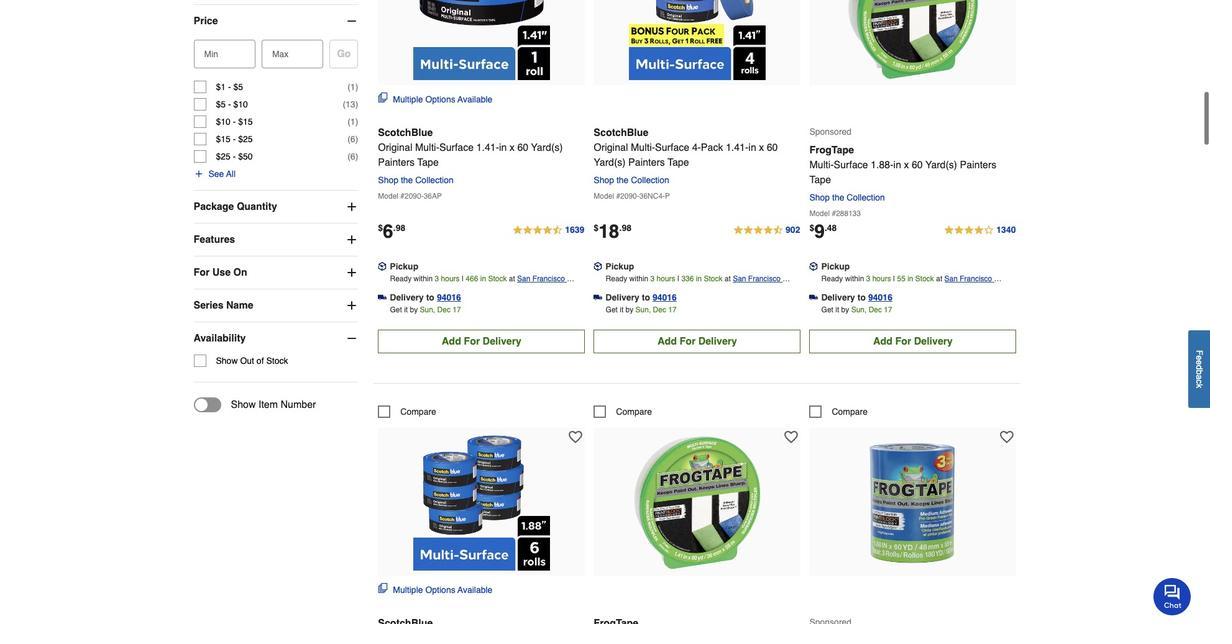 Task type: describe. For each thing, give the bounding box(es) containing it.
5003547757 element
[[594, 406, 652, 418]]

2 horizontal spatial shop
[[810, 193, 830, 202]]

1 add for delivery from the left
[[442, 336, 522, 347]]

get for ready within 3 hours | 336 in stock at san francisco lowe's
[[606, 306, 618, 314]]

$1 - $5
[[216, 82, 243, 92]]

at for 55
[[937, 275, 943, 283]]

tape inside scotchblue original multi-surface 1.41-in x 60 yard(s) painters tape
[[417, 157, 439, 168]]

quantity
[[237, 201, 277, 213]]

2 horizontal spatial shop the collection
[[810, 193, 885, 202]]

francisco for ready within 3 hours | 55 in stock at san francisco lowe's
[[960, 275, 993, 283]]

$1
[[216, 82, 226, 92]]

$15 - $25
[[216, 134, 253, 144]]

pickup image for ready within 3 hours | 466 in stock at san francisco lowe's
[[378, 262, 387, 271]]

lowe's for ready within 3 hours | 336 in stock at san francisco lowe's
[[733, 287, 756, 296]]

get for ready within 3 hours | 55 in stock at san francisco lowe's
[[822, 306, 834, 314]]

- for $1
[[228, 82, 231, 92]]

902
[[786, 225, 801, 235]]

17 for 466
[[453, 306, 461, 314]]

1 heart outline image from the left
[[785, 431, 799, 444]]

ready within 3 hours | 55 in stock at san francisco lowe's
[[822, 275, 995, 296]]

) for $1 - $5
[[355, 82, 358, 92]]

available for scotchblue original multi-surface 1.41-in x 60 yard(s) painters tape image
[[458, 94, 493, 104]]

1.41- inside scotchblue original multi-surface 4-pack 1.41-in x 60 yard(s) painters tape
[[726, 142, 749, 153]]

to for 55
[[858, 293, 866, 303]]

yard(s) inside scotchblue original multi-surface 1.41-in x 60 yard(s) painters tape
[[531, 142, 563, 153]]

features
[[194, 234, 235, 246]]

tape inside frogtape multi-surface 1.88-in x 60 yard(s) painters tape
[[810, 175, 831, 186]]

288133
[[836, 209, 861, 218]]

model # 2090-36ap
[[378, 192, 442, 201]]

the for tape
[[401, 175, 413, 185]]

truck filled image for ready within 3 hours | 336 in stock at san francisco lowe's
[[594, 293, 603, 302]]

( 1 ) for $5
[[348, 82, 358, 92]]

c
[[1195, 380, 1205, 385]]

$25 - $50
[[216, 152, 253, 162]]

hours for 336
[[657, 275, 676, 283]]

55
[[898, 275, 906, 283]]

lowe's for ready within 3 hours | 466 in stock at san francisco lowe's
[[517, 287, 540, 296]]

francisco for ready within 3 hours | 466 in stock at san francisco lowe's
[[533, 275, 565, 283]]

x inside scotchblue original multi-surface 4-pack 1.41-in x 60 yard(s) painters tape
[[759, 142, 764, 153]]

plus image inside see all button
[[194, 169, 204, 179]]

tape inside scotchblue original multi-surface 4-pack 1.41-in x 60 yard(s) painters tape
[[668, 157, 689, 168]]

painters inside scotchblue original multi-surface 4-pack 1.41-in x 60 yard(s) painters tape
[[629, 157, 665, 168]]

36ap
[[424, 192, 442, 201]]

number
[[281, 400, 316, 411]]

see
[[209, 169, 224, 179]]

336
[[682, 275, 694, 283]]

san francisco lowe's button for ready within 3 hours | 336 in stock at san francisco lowe's
[[733, 273, 801, 296]]

all
[[226, 169, 236, 179]]

price
[[194, 15, 218, 27]]

x inside frogtape multi-surface 1.88-in x 60 yard(s) painters tape
[[904, 160, 909, 171]]

.98 for 6
[[393, 223, 406, 233]]

36nc4-
[[640, 192, 665, 201]]

hours for 55
[[873, 275, 892, 283]]

stock right of
[[266, 356, 288, 366]]

$5 - $10
[[216, 99, 248, 109]]

model for original multi-surface 4-pack 1.41-in x 60 yard(s) painters tape
[[594, 192, 614, 201]]

x inside scotchblue original multi-surface 1.41-in x 60 yard(s) painters tape
[[510, 142, 515, 153]]

name
[[226, 300, 253, 311]]

delivery to 94016 for ready within 3 hours | 55 in stock at san francisco lowe's
[[822, 293, 893, 303]]

2 horizontal spatial #
[[832, 209, 836, 218]]

actual price $18.98 element
[[594, 221, 632, 242]]

delivery to 94016 for ready within 3 hours | 336 in stock at san francisco lowe's
[[606, 293, 677, 303]]

multiple for scotchblue original multi-surface 1.41-in x 60 yard(s) painters tape image
[[393, 94, 423, 104]]

ready within 3 hours | 336 in stock at san francisco lowe's
[[606, 275, 783, 296]]

multi- inside frogtape multi-surface 1.88-in x 60 yard(s) painters tape
[[810, 160, 834, 171]]

multiple options available for scotchblue original multi-surface 1.41-in x 60 yard(s) painters tape image
[[393, 94, 493, 104]]

60 inside frogtape multi-surface 1.88-in x 60 yard(s) painters tape
[[912, 160, 923, 171]]

chat invite button image
[[1154, 578, 1192, 616]]

series name
[[194, 300, 253, 311]]

get it by sun, dec 17 for ready within 3 hours | 336 in stock at san francisco lowe's
[[606, 306, 677, 314]]

466
[[466, 275, 478, 283]]

model # 2090-36nc4-p
[[594, 192, 670, 201]]

shop for scotchblue original multi-surface 1.41-in x 60 yard(s) painters tape
[[378, 175, 399, 185]]

shop the collection for yard(s)
[[594, 175, 670, 185]]

1 vertical spatial $25
[[216, 152, 231, 162]]

by for ready within 3 hours | 55 in stock at san francisco lowe's
[[842, 306, 850, 314]]

1340 button
[[944, 223, 1017, 238]]

san for ready within 3 hours | 336 in stock at san francisco lowe's
[[733, 275, 747, 283]]

yard(s) inside frogtape multi-surface 1.88-in x 60 yard(s) painters tape
[[926, 160, 958, 171]]

actual price $6.98 element
[[378, 221, 406, 242]]

1 horizontal spatial $15
[[238, 117, 253, 127]]

stock for 336
[[704, 275, 723, 283]]

2 heart outline image from the left
[[1001, 431, 1014, 444]]

in inside ready within 3 hours | 55 in stock at san francisco lowe's
[[908, 275, 914, 283]]

1639
[[565, 225, 585, 235]]

francisco for ready within 3 hours | 336 in stock at san francisco lowe's
[[749, 275, 781, 283]]

2 horizontal spatial the
[[833, 193, 845, 202]]

0 horizontal spatial $10
[[216, 117, 231, 127]]

surface for 4-
[[655, 142, 690, 153]]

3 for 336
[[651, 275, 655, 283]]

scotchblue for yard(s)
[[594, 127, 649, 138]]

13
[[346, 99, 355, 109]]

3 add for delivery button from the left
[[810, 330, 1017, 354]]

stock for 55
[[916, 275, 935, 283]]

plus image for package quantity
[[346, 201, 358, 213]]

2 horizontal spatial collection
[[847, 193, 885, 202]]

scotchblue original multi-surface 4-pack 1.41-in x 60 yard(s) painters tape image
[[629, 0, 766, 80]]

2 e from the top
[[1195, 361, 1205, 366]]

pickup for ready within 3 hours | 336 in stock at san francisco lowe's
[[606, 262, 634, 272]]

d
[[1195, 366, 1205, 371]]

0 horizontal spatial $5
[[216, 99, 226, 109]]

6 for $15 - $25
[[351, 134, 355, 144]]

package quantity button
[[194, 191, 358, 223]]

collection for tape
[[416, 175, 454, 185]]

plus image for series name
[[346, 300, 358, 312]]

5014391703 element
[[810, 406, 868, 418]]

collection for yard(s)
[[631, 175, 670, 185]]

for down ready within 3 hours | 55 in stock at san francisco lowe's
[[896, 336, 912, 347]]

f e e d b a c k
[[1195, 351, 1205, 389]]

- for $15
[[233, 134, 236, 144]]

f
[[1195, 351, 1205, 356]]

truck filled image
[[378, 293, 387, 302]]

1 e from the top
[[1195, 356, 1205, 361]]

to for 466
[[426, 293, 435, 303]]

in inside scotchblue original multi-surface 1.41-in x 60 yard(s) painters tape
[[499, 142, 507, 153]]

package quantity
[[194, 201, 277, 213]]

dec for 466
[[437, 306, 451, 314]]

$ for 9
[[810, 223, 815, 233]]

see all button
[[194, 168, 236, 180]]

truck filled image for ready within 3 hours | 55 in stock at san francisco lowe's
[[810, 293, 819, 302]]

for use on
[[194, 267, 247, 278]]

.48
[[825, 223, 837, 233]]

1639 button
[[513, 223, 585, 238]]

show item number
[[231, 400, 316, 411]]

) for $10 - $15
[[355, 117, 358, 127]]

max
[[272, 49, 289, 59]]

multiple options available for scotchblue original multi-surface 6-pack 1.88-in x 60 yard(s) painters tape image
[[393, 586, 493, 595]]

1 horizontal spatial $10
[[233, 99, 248, 109]]

sun, for ready within 3 hours | 55 in stock at san francisco lowe's
[[852, 306, 867, 314]]

2090- for tape
[[405, 192, 424, 201]]

frogtape multi-surface 1.41-in x 60 yard(s) painters tape image
[[629, 434, 766, 571]]

scotchblue original multi-surface 1.41-in x 60 yard(s) painters tape image
[[413, 0, 550, 80]]

price button
[[194, 5, 358, 37]]

1002790814 element
[[378, 406, 436, 418]]

frogtape
[[810, 145, 854, 156]]

shop the collection link for yard(s)
[[594, 175, 675, 185]]

the for yard(s)
[[617, 175, 629, 185]]

3 for 466
[[435, 275, 439, 283]]

ready within 3 hours | 466 in stock at san francisco lowe's
[[390, 275, 567, 296]]

use
[[212, 267, 231, 278]]

scotchblue original multi-surface 1.41-in x 60 yard(s) painters tape
[[378, 127, 563, 168]]

f e e d b a c k button
[[1189, 331, 1211, 409]]

in inside the ready within 3 hours | 336 in stock at san francisco lowe's
[[696, 275, 702, 283]]

sun, for ready within 3 hours | 466 in stock at san francisco lowe's
[[420, 306, 435, 314]]

2 add for delivery button from the left
[[594, 330, 801, 354]]

to for 336
[[642, 293, 650, 303]]

17 for 55
[[884, 306, 893, 314]]

availability button
[[194, 323, 358, 355]]

yard(s) inside scotchblue original multi-surface 4-pack 1.41-in x 60 yard(s) painters tape
[[594, 157, 626, 168]]

0 vertical spatial $25
[[238, 134, 253, 144]]

902 button
[[733, 223, 801, 238]]

availability
[[194, 333, 246, 344]]

- for $5
[[228, 99, 231, 109]]

available for scotchblue original multi-surface 6-pack 1.88-in x 60 yard(s) painters tape image
[[458, 586, 493, 595]]

4-
[[692, 142, 701, 153]]



Task type: locate. For each thing, give the bounding box(es) containing it.
add for delivery down ready within 3 hours | 55 in stock at san francisco lowe's
[[874, 336, 953, 347]]

truck filled image
[[594, 293, 603, 302], [810, 293, 819, 302]]

94016 button for 336
[[653, 291, 677, 304]]

2 ) from the top
[[355, 99, 358, 109]]

get it by sun, dec 17
[[390, 306, 461, 314], [606, 306, 677, 314], [822, 306, 893, 314]]

original inside scotchblue original multi-surface 1.41-in x 60 yard(s) painters tape
[[378, 142, 413, 153]]

0 vertical spatial options
[[426, 94, 456, 104]]

2090-
[[405, 192, 424, 201], [621, 192, 640, 201]]

model up 18
[[594, 192, 614, 201]]

ready down actual price $18.98 element
[[606, 275, 628, 283]]

ready down actual price $9.48 element
[[822, 275, 843, 283]]

at for 336
[[725, 275, 731, 283]]

1 horizontal spatial 94016
[[653, 293, 677, 303]]

san francisco lowe's button down the "4 stars" 'image'
[[945, 273, 1017, 296]]

2 horizontal spatial within
[[845, 275, 865, 283]]

at
[[509, 275, 515, 283], [725, 275, 731, 283], [937, 275, 943, 283]]

3 inside ready within 3 hours | 55 in stock at san francisco lowe's
[[867, 275, 871, 283]]

3 add from the left
[[874, 336, 893, 347]]

1 at from the left
[[509, 275, 515, 283]]

0 vertical spatial plus image
[[346, 201, 358, 213]]

a
[[1195, 375, 1205, 380]]

2 truck filled image from the left
[[810, 293, 819, 302]]

0 vertical spatial plus image
[[194, 169, 204, 179]]

multiple options available link for scotchblue original multi-surface 1.41-in x 60 yard(s) painters tape image
[[378, 92, 493, 105]]

sun, down the ready within 3 hours | 336 in stock at san francisco lowe's
[[636, 306, 651, 314]]

x
[[510, 142, 515, 153], [759, 142, 764, 153], [904, 160, 909, 171]]

17 for 336
[[669, 306, 677, 314]]

17
[[453, 306, 461, 314], [669, 306, 677, 314], [884, 306, 893, 314]]

plus image left see
[[194, 169, 204, 179]]

| inside the ready within 3 hours | 336 in stock at san francisco lowe's
[[678, 275, 680, 283]]

( for $25 - $50
[[348, 152, 351, 162]]

2 3 from the left
[[651, 275, 655, 283]]

$ inside $ 6 .98
[[378, 223, 383, 233]]

2 horizontal spatial get
[[822, 306, 834, 314]]

multi- inside scotchblue original multi-surface 1.41-in x 60 yard(s) painters tape
[[415, 142, 440, 153]]

| for 336
[[678, 275, 680, 283]]

stock
[[488, 275, 507, 283], [704, 275, 723, 283], [916, 275, 935, 283], [266, 356, 288, 366]]

1 lowe's from the left
[[517, 287, 540, 296]]

1 get it by sun, dec 17 from the left
[[390, 306, 461, 314]]

stock inside the ready within 3 hours | 336 in stock at san francisco lowe's
[[704, 275, 723, 283]]

#
[[401, 192, 405, 201], [616, 192, 621, 201], [832, 209, 836, 218]]

francisco
[[533, 275, 565, 283], [749, 275, 781, 283], [960, 275, 993, 283]]

1 2090- from the left
[[405, 192, 424, 201]]

pickup image down 9
[[810, 262, 819, 271]]

dec down ready within 3 hours | 466 in stock at san francisco lowe's
[[437, 306, 451, 314]]

) for $5 - $10
[[355, 99, 358, 109]]

scotchblue for tape
[[378, 127, 433, 138]]

6 for $25 - $50
[[351, 152, 355, 162]]

1 truck filled image from the left
[[594, 293, 603, 302]]

original up model # 2090-36nc4-p
[[594, 142, 628, 153]]

1 by from the left
[[410, 306, 418, 314]]

0 horizontal spatial truck filled image
[[594, 293, 603, 302]]

.98 inside "$ 18 .98"
[[620, 223, 632, 233]]

$5 right $1 at top
[[233, 82, 243, 92]]

san inside ready within 3 hours | 466 in stock at san francisco lowe's
[[517, 275, 531, 283]]

3 sun, from the left
[[852, 306, 867, 314]]

within inside the ready within 3 hours | 336 in stock at san francisco lowe's
[[630, 275, 649, 283]]

shop the collection link for tape
[[378, 175, 459, 185]]

- up $15 - $25
[[233, 117, 236, 127]]

2 minus image from the top
[[346, 333, 358, 345]]

1 94016 button from the left
[[437, 291, 461, 304]]

show left the item
[[231, 400, 256, 411]]

add for second add for delivery button from the left
[[658, 336, 677, 347]]

at for 466
[[509, 275, 515, 283]]

1 | from the left
[[462, 275, 464, 283]]

0 horizontal spatial $15
[[216, 134, 231, 144]]

stock inside ready within 3 hours | 466 in stock at san francisco lowe's
[[488, 275, 507, 283]]

package
[[194, 201, 234, 213]]

of
[[257, 356, 264, 366]]

| left 55 at the top of the page
[[894, 275, 896, 283]]

compare inside 1002790814 element
[[401, 407, 436, 417]]

dec for 336
[[653, 306, 667, 314]]

shop the collection link up 288133
[[810, 193, 890, 202]]

shop the collection
[[378, 175, 454, 185], [594, 175, 670, 185], [810, 193, 885, 202]]

0 horizontal spatial 2090-
[[405, 192, 424, 201]]

1 horizontal spatial collection
[[631, 175, 670, 185]]

it
[[404, 306, 408, 314], [620, 306, 624, 314], [836, 306, 840, 314]]

for left use
[[194, 267, 210, 278]]

show inside show item number element
[[231, 400, 256, 411]]

p
[[665, 192, 670, 201]]

94016
[[437, 293, 461, 303], [653, 293, 677, 303], [869, 293, 893, 303]]

3 hours from the left
[[873, 275, 892, 283]]

at right 336
[[725, 275, 731, 283]]

ready
[[390, 275, 412, 283], [606, 275, 628, 283], [822, 275, 843, 283]]

on
[[234, 267, 247, 278]]

2 scotchblue from the left
[[594, 127, 649, 138]]

3 $ from the left
[[810, 223, 815, 233]]

stock right 55 at the top of the page
[[916, 275, 935, 283]]

94016 button
[[437, 291, 461, 304], [653, 291, 677, 304], [869, 291, 893, 304]]

( 6 ) for $25
[[348, 134, 358, 144]]

within inside ready within 3 hours | 55 in stock at san francisco lowe's
[[845, 275, 865, 283]]

2 horizontal spatial delivery to 94016
[[822, 293, 893, 303]]

94016 button for 466
[[437, 291, 461, 304]]

francisco inside ready within 3 hours | 466 in stock at san francisco lowe's
[[533, 275, 565, 283]]

options
[[426, 94, 456, 104], [426, 586, 456, 595]]

2 original from the left
[[594, 142, 628, 153]]

( 1 ) down ( 13 )
[[348, 117, 358, 127]]

1 94016 from the left
[[437, 293, 461, 303]]

compare inside 5014391703 element
[[832, 407, 868, 417]]

ready inside ready within 3 hours | 55 in stock at san francisco lowe's
[[822, 275, 843, 283]]

plus image
[[346, 201, 358, 213], [346, 267, 358, 279]]

add for delivery button down ready within 3 hours | 55 in stock at san francisco lowe's
[[810, 330, 1017, 354]]

frogtape pro grade 3-pack 1.88-in x 60 yard(s) painters tape image
[[845, 434, 982, 571]]

for down the ready within 3 hours | 336 in stock at san francisco lowe's
[[680, 336, 696, 347]]

2 multiple options available from the top
[[393, 586, 493, 595]]

3 for 55
[[867, 275, 871, 283]]

dec down ready within 3 hours | 55 in stock at san francisco lowe's
[[869, 306, 882, 314]]

| inside ready within 3 hours | 55 in stock at san francisco lowe's
[[894, 275, 896, 283]]

60 inside scotchblue original multi-surface 1.41-in x 60 yard(s) painters tape
[[518, 142, 529, 153]]

2 sun, from the left
[[636, 306, 651, 314]]

2 pickup image from the left
[[810, 262, 819, 271]]

add for delivery button down ready within 3 hours | 466 in stock at san francisco lowe's
[[378, 330, 585, 354]]

plus image left truck filled icon
[[346, 300, 358, 312]]

2 horizontal spatial $
[[810, 223, 815, 233]]

original
[[378, 142, 413, 153], [594, 142, 628, 153]]

multiple
[[393, 94, 423, 104], [393, 586, 423, 595]]

for
[[194, 267, 210, 278], [464, 336, 480, 347], [680, 336, 696, 347], [896, 336, 912, 347]]

1 for $10 - $15
[[351, 117, 355, 127]]

# for yard(s)
[[616, 192, 621, 201]]

0 vertical spatial show
[[216, 356, 238, 366]]

show out of stock
[[216, 356, 288, 366]]

e up the b
[[1195, 361, 1205, 366]]

| inside ready within 3 hours | 466 in stock at san francisco lowe's
[[462, 275, 464, 283]]

1 multiple from the top
[[393, 94, 423, 104]]

0 horizontal spatial shop the collection link
[[378, 175, 459, 185]]

1 original from the left
[[378, 142, 413, 153]]

by for ready within 3 hours | 336 in stock at san francisco lowe's
[[626, 306, 634, 314]]

2 vertical spatial 6
[[383, 221, 393, 242]]

( for $10 - $15
[[348, 117, 351, 127]]

san francisco lowe's button
[[517, 273, 585, 296], [733, 273, 801, 296], [945, 273, 1017, 296]]

1 vertical spatial minus image
[[346, 333, 358, 345]]

- for $10
[[233, 117, 236, 127]]

at right '466'
[[509, 275, 515, 283]]

$ inside $ 9 .48
[[810, 223, 815, 233]]

1 multiple options available from the top
[[393, 94, 493, 104]]

5 ) from the top
[[355, 152, 358, 162]]

plus image
[[194, 169, 204, 179], [346, 234, 358, 246], [346, 300, 358, 312]]

2 horizontal spatial yard(s)
[[926, 160, 958, 171]]

2 horizontal spatial 94016 button
[[869, 291, 893, 304]]

stock inside ready within 3 hours | 55 in stock at san francisco lowe's
[[916, 275, 935, 283]]

3 inside ready within 3 hours | 466 in stock at san francisco lowe's
[[435, 275, 439, 283]]

4.5 stars image containing 902
[[733, 223, 801, 238]]

0 horizontal spatial by
[[410, 306, 418, 314]]

ready down actual price $6.98 element
[[390, 275, 412, 283]]

1 sun, from the left
[[420, 306, 435, 314]]

hours inside ready within 3 hours | 55 in stock at san francisco lowe's
[[873, 275, 892, 283]]

3 17 from the left
[[884, 306, 893, 314]]

1 plus image from the top
[[346, 201, 358, 213]]

1 horizontal spatial at
[[725, 275, 731, 283]]

2 add from the left
[[658, 336, 677, 347]]

2 horizontal spatial ready
[[822, 275, 843, 283]]

2 horizontal spatial at
[[937, 275, 943, 283]]

94016 for 55
[[869, 293, 893, 303]]

0 horizontal spatial model
[[378, 192, 399, 201]]

heart outline image
[[785, 431, 799, 444], [1001, 431, 1014, 444]]

0 horizontal spatial dec
[[437, 306, 451, 314]]

show
[[216, 356, 238, 366], [231, 400, 256, 411]]

multi- down frogtape
[[810, 160, 834, 171]]

1 vertical spatial multiple
[[393, 586, 423, 595]]

2 horizontal spatial add for delivery button
[[810, 330, 1017, 354]]

1 horizontal spatial $25
[[238, 134, 253, 144]]

| left 336
[[678, 275, 680, 283]]

4 ) from the top
[[355, 134, 358, 144]]

2 available from the top
[[458, 586, 493, 595]]

multiple for scotchblue original multi-surface 6-pack 1.88-in x 60 yard(s) painters tape image
[[393, 586, 423, 595]]

.98 for 18
[[620, 223, 632, 233]]

original inside scotchblue original multi-surface 4-pack 1.41-in x 60 yard(s) painters tape
[[594, 142, 628, 153]]

multi- for tape
[[415, 142, 440, 153]]

for inside "button"
[[194, 267, 210, 278]]

compare for 5003547757 element
[[616, 407, 652, 417]]

surface inside scotchblue original multi-surface 4-pack 1.41-in x 60 yard(s) painters tape
[[655, 142, 690, 153]]

4.5 stars image left 9
[[733, 223, 801, 238]]

94016 button for 55
[[869, 291, 893, 304]]

2 .98 from the left
[[620, 223, 632, 233]]

surface for 1.41-
[[440, 142, 474, 153]]

collection up 36nc4-
[[631, 175, 670, 185]]

1 down ( 13 )
[[351, 117, 355, 127]]

1 horizontal spatial 94016 button
[[653, 291, 677, 304]]

pickup
[[390, 262, 419, 272], [606, 262, 634, 272], [822, 262, 850, 272]]

pickup for ready within 3 hours | 466 in stock at san francisco lowe's
[[390, 262, 419, 272]]

within left '466'
[[414, 275, 433, 283]]

dec for 55
[[869, 306, 882, 314]]

0 vertical spatial ( 1 )
[[348, 82, 358, 92]]

b
[[1195, 371, 1205, 375]]

san francisco lowe's button for ready within 3 hours | 55 in stock at san francisco lowe's
[[945, 273, 1017, 296]]

francisco inside ready within 3 hours | 55 in stock at san francisco lowe's
[[960, 275, 993, 283]]

2 1.41- from the left
[[726, 142, 749, 153]]

(
[[348, 82, 351, 92], [343, 99, 346, 109], [348, 117, 351, 127], [348, 134, 351, 144], [348, 152, 351, 162]]

francisco inside the ready within 3 hours | 336 in stock at san francisco lowe's
[[749, 275, 781, 283]]

$5
[[233, 82, 243, 92], [216, 99, 226, 109]]

hours left '466'
[[441, 275, 460, 283]]

tape up p
[[668, 157, 689, 168]]

show left 'out' at bottom
[[216, 356, 238, 366]]

ready inside ready within 3 hours | 466 in stock at san francisco lowe's
[[390, 275, 412, 283]]

model up actual price $6.98 element
[[378, 192, 399, 201]]

3 ) from the top
[[355, 117, 358, 127]]

plus image for for use on
[[346, 267, 358, 279]]

dec down the ready within 3 hours | 336 in stock at san francisco lowe's
[[653, 306, 667, 314]]

2 horizontal spatial francisco
[[960, 275, 993, 283]]

$ 6 .98
[[378, 221, 406, 242]]

shop up model # 2090-36nc4-p
[[594, 175, 614, 185]]

shop the collection link up model # 2090-36ap
[[378, 175, 459, 185]]

1 horizontal spatial get
[[606, 306, 618, 314]]

add for delivery button
[[378, 330, 585, 354], [594, 330, 801, 354], [810, 330, 1017, 354]]

within left 55 at the top of the page
[[845, 275, 865, 283]]

scotchblue
[[378, 127, 433, 138], [594, 127, 649, 138]]

surface inside scotchblue original multi-surface 1.41-in x 60 yard(s) painters tape
[[440, 142, 474, 153]]

features button
[[194, 224, 358, 256]]

4.5 stars image containing 1639
[[513, 223, 585, 238]]

pack
[[701, 142, 723, 153]]

get for ready within 3 hours | 466 in stock at san francisco lowe's
[[390, 306, 402, 314]]

for down ready within 3 hours | 466 in stock at san francisco lowe's
[[464, 336, 480, 347]]

1 horizontal spatial |
[[678, 275, 680, 283]]

# up .48
[[832, 209, 836, 218]]

add for first add for delivery button from right
[[874, 336, 893, 347]]

0 horizontal spatial scotchblue
[[378, 127, 433, 138]]

the up model # 2090-36nc4-p
[[617, 175, 629, 185]]

1 vertical spatial multiple options available
[[393, 586, 493, 595]]

$10
[[233, 99, 248, 109], [216, 117, 231, 127]]

collection up 288133
[[847, 193, 885, 202]]

plus image inside series name button
[[346, 300, 358, 312]]

$25 up '$50'
[[238, 134, 253, 144]]

at inside ready within 3 hours | 466 in stock at san francisco lowe's
[[509, 275, 515, 283]]

$50
[[238, 152, 253, 162]]

painters inside frogtape multi-surface 1.88-in x 60 yard(s) painters tape
[[960, 160, 997, 171]]

2 2090- from the left
[[621, 192, 640, 201]]

painters
[[378, 157, 415, 168], [629, 157, 665, 168], [960, 160, 997, 171]]

3 francisco from the left
[[960, 275, 993, 283]]

within for ready within 3 hours | 55 in stock at san francisco lowe's
[[845, 275, 865, 283]]

0 horizontal spatial #
[[401, 192, 405, 201]]

get it by sun, dec 17 down the ready within 3 hours | 336 in stock at san francisco lowe's
[[606, 306, 677, 314]]

minus image inside price button
[[346, 15, 358, 27]]

2 compare from the left
[[616, 407, 652, 417]]

6
[[351, 134, 355, 144], [351, 152, 355, 162], [383, 221, 393, 242]]

multi- for yard(s)
[[631, 142, 655, 153]]

3 94016 button from the left
[[869, 291, 893, 304]]

0 vertical spatial minus image
[[346, 15, 358, 27]]

scotchblue original multi-surface 6-pack 1.88-in x 60 yard(s) painters tape image
[[413, 434, 550, 571]]

2 $ from the left
[[594, 223, 599, 233]]

multiple options available link for scotchblue original multi-surface 6-pack 1.88-in x 60 yard(s) painters tape image
[[378, 584, 493, 597]]

1 san francisco lowe's button from the left
[[517, 273, 585, 296]]

- for $25
[[233, 152, 236, 162]]

2 to from the left
[[642, 293, 650, 303]]

2 pickup from the left
[[606, 262, 634, 272]]

3 by from the left
[[842, 306, 850, 314]]

0 horizontal spatial collection
[[416, 175, 454, 185]]

( for $1 - $5
[[348, 82, 351, 92]]

to
[[426, 293, 435, 303], [642, 293, 650, 303], [858, 293, 866, 303]]

17 down the ready within 3 hours | 336 in stock at san francisco lowe's
[[669, 306, 677, 314]]

pickup image
[[378, 262, 387, 271], [810, 262, 819, 271]]

at inside ready within 3 hours | 55 in stock at san francisco lowe's
[[937, 275, 943, 283]]

plus image inside 'features' button
[[346, 234, 358, 246]]

1 ready from the left
[[390, 275, 412, 283]]

1 ) from the top
[[355, 82, 358, 92]]

1 horizontal spatial pickup image
[[810, 262, 819, 271]]

k
[[1195, 385, 1205, 389]]

0 horizontal spatial hours
[[441, 275, 460, 283]]

1 horizontal spatial shop
[[594, 175, 614, 185]]

san
[[517, 275, 531, 283], [733, 275, 747, 283], [945, 275, 958, 283]]

lowe's inside ready within 3 hours | 55 in stock at san francisco lowe's
[[945, 287, 968, 296]]

94016 for 466
[[437, 293, 461, 303]]

san francisco lowe's button down the 902 button
[[733, 273, 801, 296]]

3 add for delivery from the left
[[874, 336, 953, 347]]

94016 for 336
[[653, 293, 677, 303]]

sun, down ready within 3 hours | 55 in stock at san francisco lowe's
[[852, 306, 867, 314]]

0 horizontal spatial |
[[462, 275, 464, 283]]

shop the collection for tape
[[378, 175, 454, 185]]

get it by sun, dec 17 down ready within 3 hours | 466 in stock at san francisco lowe's
[[390, 306, 461, 314]]

$25 up see all
[[216, 152, 231, 162]]

2 horizontal spatial shop the collection link
[[810, 193, 890, 202]]

shop the collection link up model # 2090-36nc4-p
[[594, 175, 675, 185]]

0 vertical spatial multiple options available
[[393, 94, 493, 104]]

plus image inside for use on "button"
[[346, 267, 358, 279]]

tape up 36ap
[[417, 157, 439, 168]]

for use on button
[[194, 257, 358, 289]]

1 horizontal spatial sun,
[[636, 306, 651, 314]]

) for $15 - $25
[[355, 134, 358, 144]]

by
[[410, 306, 418, 314], [626, 306, 634, 314], [842, 306, 850, 314]]

painters inside scotchblue original multi-surface 1.41-in x 60 yard(s) painters tape
[[378, 157, 415, 168]]

san right 336
[[733, 275, 747, 283]]

3 ready from the left
[[822, 275, 843, 283]]

2 horizontal spatial hours
[[873, 275, 892, 283]]

0 horizontal spatial yard(s)
[[531, 142, 563, 153]]

( for $5 - $10
[[343, 99, 346, 109]]

2 delivery to 94016 from the left
[[606, 293, 677, 303]]

2 17 from the left
[[669, 306, 677, 314]]

lowe's inside ready within 3 hours | 466 in stock at san francisco lowe's
[[517, 287, 540, 296]]

1 vertical spatial multiple options available link
[[378, 584, 493, 597]]

3 get it by sun, dec 17 from the left
[[822, 306, 893, 314]]

stock right 336
[[704, 275, 723, 283]]

1 horizontal spatial francisco
[[749, 275, 781, 283]]

1 vertical spatial ( 1 )
[[348, 117, 358, 127]]

$ 9 .48
[[810, 221, 837, 242]]

san francisco lowe's button for ready within 3 hours | 466 in stock at san francisco lowe's
[[517, 273, 585, 296]]

pickup right pickup image
[[606, 262, 634, 272]]

series name button
[[194, 290, 358, 322]]

san inside ready within 3 hours | 55 in stock at san francisco lowe's
[[945, 275, 958, 283]]

1 horizontal spatial within
[[630, 275, 649, 283]]

$ right 1639
[[594, 223, 599, 233]]

original up model # 2090-36ap
[[378, 142, 413, 153]]

2 | from the left
[[678, 275, 680, 283]]

1 dec from the left
[[437, 306, 451, 314]]

1 delivery to 94016 from the left
[[390, 293, 461, 303]]

1.88-
[[871, 160, 894, 171]]

2 ( 6 ) from the top
[[348, 152, 358, 162]]

model up 9
[[810, 209, 830, 218]]

the up model # 288133
[[833, 193, 845, 202]]

2090- for yard(s)
[[621, 192, 640, 201]]

compare inside 5003547757 element
[[616, 407, 652, 417]]

ready for ready within 3 hours | 55 in stock at san francisco lowe's
[[822, 275, 843, 283]]

2 horizontal spatial model
[[810, 209, 830, 218]]

1 minus image from the top
[[346, 15, 358, 27]]

1 horizontal spatial add for delivery button
[[594, 330, 801, 354]]

hours inside ready within 3 hours | 466 in stock at san francisco lowe's
[[441, 275, 460, 283]]

1 4.5 stars image from the left
[[513, 223, 585, 238]]

pickup down $ 9 .48
[[822, 262, 850, 272]]

1 compare from the left
[[401, 407, 436, 417]]

0 horizontal spatial surface
[[440, 142, 474, 153]]

17 down ready within 3 hours | 466 in stock at san francisco lowe's
[[453, 306, 461, 314]]

in inside scotchblue original multi-surface 4-pack 1.41-in x 60 yard(s) painters tape
[[749, 142, 757, 153]]

1 horizontal spatial surface
[[655, 142, 690, 153]]

get it by sun, dec 17 down ready within 3 hours | 55 in stock at san francisco lowe's
[[822, 306, 893, 314]]

( 6 ) for $50
[[348, 152, 358, 162]]

collection up 36ap
[[416, 175, 454, 185]]

| left '466'
[[462, 275, 464, 283]]

hours for 466
[[441, 275, 460, 283]]

1 it from the left
[[404, 306, 408, 314]]

- up $25 - $50
[[233, 134, 236, 144]]

hours inside the ready within 3 hours | 336 in stock at san francisco lowe's
[[657, 275, 676, 283]]

2 horizontal spatial to
[[858, 293, 866, 303]]

ready inside the ready within 3 hours | 336 in stock at san francisco lowe's
[[606, 275, 628, 283]]

4.5 stars image left 18
[[513, 223, 585, 238]]

ready for ready within 3 hours | 336 in stock at san francisco lowe's
[[606, 275, 628, 283]]

0 horizontal spatial original
[[378, 142, 413, 153]]

multiple options available link
[[378, 92, 493, 105], [378, 584, 493, 597]]

scotchblue original multi-surface 4-pack 1.41-in x 60 yard(s) painters tape
[[594, 127, 778, 168]]

by for ready within 3 hours | 466 in stock at san francisco lowe's
[[410, 306, 418, 314]]

( 1 ) for $15
[[348, 117, 358, 127]]

1 options from the top
[[426, 94, 456, 104]]

1 horizontal spatial the
[[617, 175, 629, 185]]

francisco down the 902 button
[[749, 275, 781, 283]]

shop up model # 288133
[[810, 193, 830, 202]]

shop the collection up model # 2090-36nc4-p
[[594, 175, 670, 185]]

1 horizontal spatial delivery to 94016
[[606, 293, 677, 303]]

plus image for features
[[346, 234, 358, 246]]

1.41- inside scotchblue original multi-surface 1.41-in x 60 yard(s) painters tape
[[477, 142, 499, 153]]

17 down ready within 3 hours | 55 in stock at san francisco lowe's
[[884, 306, 893, 314]]

frogtape multi-surface 1.88-in x 60 yard(s) painters tape
[[810, 145, 997, 186]]

( 6 )
[[348, 134, 358, 144], [348, 152, 358, 162]]

2 horizontal spatial add for delivery
[[874, 336, 953, 347]]

2 san francisco lowe's button from the left
[[733, 273, 801, 296]]

1 available from the top
[[458, 94, 493, 104]]

compare for 5014391703 element
[[832, 407, 868, 417]]

dec
[[437, 306, 451, 314], [653, 306, 667, 314], [869, 306, 882, 314]]

0 horizontal spatial to
[[426, 293, 435, 303]]

$10 down the $5 - $10
[[216, 117, 231, 127]]

3 compare from the left
[[832, 407, 868, 417]]

ready for ready within 3 hours | 466 in stock at san francisco lowe's
[[390, 275, 412, 283]]

stock right '466'
[[488, 275, 507, 283]]

$5 down $1 at top
[[216, 99, 226, 109]]

in
[[499, 142, 507, 153], [749, 142, 757, 153], [894, 160, 902, 171], [480, 275, 486, 283], [696, 275, 702, 283], [908, 275, 914, 283]]

$15 up $25 - $50
[[216, 134, 231, 144]]

pickup image
[[594, 262, 603, 271]]

4.5 stars image
[[513, 223, 585, 238], [733, 223, 801, 238]]

1 vertical spatial 1
[[351, 117, 355, 127]]

the up model # 2090-36ap
[[401, 175, 413, 185]]

out
[[240, 356, 254, 366]]

1340
[[997, 225, 1016, 235]]

2 horizontal spatial 94016
[[869, 293, 893, 303]]

3
[[435, 275, 439, 283], [651, 275, 655, 283], [867, 275, 871, 283]]

$ 18 .98
[[594, 221, 632, 242]]

1 francisco from the left
[[533, 275, 565, 283]]

the
[[401, 175, 413, 185], [617, 175, 629, 185], [833, 193, 845, 202]]

get it by sun, dec 17 for ready within 3 hours | 466 in stock at san francisco lowe's
[[390, 306, 461, 314]]

$ left .48
[[810, 223, 815, 233]]

it for ready within 3 hours | 336 in stock at san francisco lowe's
[[620, 306, 624, 314]]

multi- inside scotchblue original multi-surface 4-pack 1.41-in x 60 yard(s) painters tape
[[631, 142, 655, 153]]

in inside ready within 3 hours | 466 in stock at san francisco lowe's
[[480, 275, 486, 283]]

1 scotchblue from the left
[[378, 127, 433, 138]]

2 4.5 stars image from the left
[[733, 223, 801, 238]]

go button
[[330, 40, 358, 68]]

scotchblue inside scotchblue original multi-surface 1.41-in x 60 yard(s) painters tape
[[378, 127, 433, 138]]

show for show out of stock
[[216, 356, 238, 366]]

hours left 55 at the top of the page
[[873, 275, 892, 283]]

2 plus image from the top
[[346, 267, 358, 279]]

1 ( 6 ) from the top
[[348, 134, 358, 144]]

0 horizontal spatial francisco
[[533, 275, 565, 283]]

4 stars image
[[944, 223, 1017, 238]]

1 pickup from the left
[[390, 262, 419, 272]]

2 dec from the left
[[653, 306, 667, 314]]

in inside frogtape multi-surface 1.88-in x 60 yard(s) painters tape
[[894, 160, 902, 171]]

1 add for delivery button from the left
[[378, 330, 585, 354]]

0 horizontal spatial pickup
[[390, 262, 419, 272]]

.98 down model # 2090-36ap
[[393, 223, 406, 233]]

go
[[337, 48, 351, 60]]

actual price $9.48 element
[[810, 221, 837, 242]]

# for tape
[[401, 192, 405, 201]]

0 horizontal spatial painters
[[378, 157, 415, 168]]

1 horizontal spatial model
[[594, 192, 614, 201]]

1 hours from the left
[[441, 275, 460, 283]]

san inside the ready within 3 hours | 336 in stock at san francisco lowe's
[[733, 275, 747, 283]]

1 horizontal spatial by
[[626, 306, 634, 314]]

3 dec from the left
[[869, 306, 882, 314]]

original for original multi-surface 1.41-in x 60 yard(s) painters tape
[[378, 142, 413, 153]]

item
[[259, 400, 278, 411]]

.98 inside $ 6 .98
[[393, 223, 406, 233]]

model # 288133
[[810, 209, 861, 218]]

minus image
[[346, 15, 358, 27], [346, 333, 358, 345]]

1 horizontal spatial painters
[[629, 157, 665, 168]]

18
[[599, 221, 620, 242]]

1 vertical spatial $15
[[216, 134, 231, 144]]

2090- up actual price $6.98 element
[[405, 192, 424, 201]]

at right 55 at the top of the page
[[937, 275, 943, 283]]

3 it from the left
[[836, 306, 840, 314]]

0 vertical spatial ( 6 )
[[348, 134, 358, 144]]

1 horizontal spatial yard(s)
[[594, 157, 626, 168]]

1 horizontal spatial add
[[658, 336, 677, 347]]

3 pickup from the left
[[822, 262, 850, 272]]

surface up 36ap
[[440, 142, 474, 153]]

$ down model # 2090-36ap
[[378, 223, 383, 233]]

( for $15 - $25
[[348, 134, 351, 144]]

1 horizontal spatial pickup
[[606, 262, 634, 272]]

minus image for availability
[[346, 333, 358, 345]]

1 for $1 - $5
[[351, 82, 355, 92]]

2 at from the left
[[725, 275, 731, 283]]

0 vertical spatial 1
[[351, 82, 355, 92]]

( 13 )
[[343, 99, 358, 109]]

1 horizontal spatial lowe's
[[733, 287, 756, 296]]

heart outline image
[[569, 431, 583, 444]]

0 vertical spatial multiple
[[393, 94, 423, 104]]

0 horizontal spatial get it by sun, dec 17
[[390, 306, 461, 314]]

show for show item number
[[231, 400, 256, 411]]

0 horizontal spatial tape
[[417, 157, 439, 168]]

4.5 stars image for 18
[[733, 223, 801, 238]]

3 inside the ready within 3 hours | 336 in stock at san francisco lowe's
[[651, 275, 655, 283]]

delivery to 94016
[[390, 293, 461, 303], [606, 293, 677, 303], [822, 293, 893, 303]]

0 horizontal spatial sun,
[[420, 306, 435, 314]]

frogtape multi-surface 1.88-in x 60 yard(s) painters tape image
[[845, 0, 982, 80]]

1 3 from the left
[[435, 275, 439, 283]]

1 get from the left
[[390, 306, 402, 314]]

surface down frogtape
[[834, 160, 868, 171]]

3 to from the left
[[858, 293, 866, 303]]

minus image inside availability "button"
[[346, 333, 358, 345]]

pickup image for ready within 3 hours | 55 in stock at san francisco lowe's
[[810, 262, 819, 271]]

# left 36ap
[[401, 192, 405, 201]]

2 horizontal spatial sun,
[[852, 306, 867, 314]]

3 3 from the left
[[867, 275, 871, 283]]

scotchblue inside scotchblue original multi-surface 4-pack 1.41-in x 60 yard(s) painters tape
[[594, 127, 649, 138]]

1 horizontal spatial 4.5 stars image
[[733, 223, 801, 238]]

surface inside frogtape multi-surface 1.88-in x 60 yard(s) painters tape
[[834, 160, 868, 171]]

pickup image up truck filled icon
[[378, 262, 387, 271]]

0 horizontal spatial shop
[[378, 175, 399, 185]]

at inside the ready within 3 hours | 336 in stock at san francisco lowe's
[[725, 275, 731, 283]]

within for ready within 3 hours | 466 in stock at san francisco lowe's
[[414, 275, 433, 283]]

3 left 336
[[651, 275, 655, 283]]

0 vertical spatial available
[[458, 94, 493, 104]]

- right $1 at top
[[228, 82, 231, 92]]

0 horizontal spatial pickup image
[[378, 262, 387, 271]]

3 within from the left
[[845, 275, 865, 283]]

$ for 18
[[594, 223, 599, 233]]

60 inside scotchblue original multi-surface 4-pack 1.41-in x 60 yard(s) painters tape
[[767, 142, 778, 153]]

9
[[815, 221, 825, 242]]

4.5 stars image for 6
[[513, 223, 585, 238]]

collection
[[416, 175, 454, 185], [631, 175, 670, 185], [847, 193, 885, 202]]

0 horizontal spatial $
[[378, 223, 383, 233]]

2 ready from the left
[[606, 275, 628, 283]]

1 vertical spatial $10
[[216, 117, 231, 127]]

min
[[204, 49, 218, 59]]

2 horizontal spatial painters
[[960, 160, 997, 171]]

3 left '466'
[[435, 275, 439, 283]]

1 horizontal spatial $5
[[233, 82, 243, 92]]

2 multiple from the top
[[393, 586, 423, 595]]

within left 336
[[630, 275, 649, 283]]

san francisco lowe's button down 1639 button
[[517, 273, 585, 296]]

2 san from the left
[[733, 275, 747, 283]]

tape down frogtape
[[810, 175, 831, 186]]

show item number element
[[194, 398, 316, 413]]

2 by from the left
[[626, 306, 634, 314]]

2 it from the left
[[620, 306, 624, 314]]

1 vertical spatial 6
[[351, 152, 355, 162]]

3 at from the left
[[937, 275, 943, 283]]

3 94016 from the left
[[869, 293, 893, 303]]

3 lowe's from the left
[[945, 287, 968, 296]]

0 horizontal spatial the
[[401, 175, 413, 185]]

san right 55 at the top of the page
[[945, 275, 958, 283]]

3 | from the left
[[894, 275, 896, 283]]

shop the collection up 288133
[[810, 193, 885, 202]]

lowe's inside the ready within 3 hours | 336 in stock at san francisco lowe's
[[733, 287, 756, 296]]

$15 up $15 - $25
[[238, 117, 253, 127]]

2 horizontal spatial 60
[[912, 160, 923, 171]]

plus image inside package quantity button
[[346, 201, 358, 213]]

( 1 )
[[348, 82, 358, 92], [348, 117, 358, 127]]

$ inside "$ 18 .98"
[[594, 223, 599, 233]]

san for ready within 3 hours | 55 in stock at san francisco lowe's
[[945, 275, 958, 283]]

1 horizontal spatial 2090-
[[621, 192, 640, 201]]

$10 - $15
[[216, 117, 253, 127]]

series
[[194, 300, 224, 311]]

multiple options available
[[393, 94, 493, 104], [393, 586, 493, 595]]

sponsored
[[810, 127, 852, 137]]

1 up ( 13 )
[[351, 82, 355, 92]]

within inside ready within 3 hours | 466 in stock at san francisco lowe's
[[414, 275, 433, 283]]

see all
[[209, 169, 236, 179]]

it for ready within 3 hours | 466 in stock at san francisco lowe's
[[404, 306, 408, 314]]

0 horizontal spatial $25
[[216, 152, 231, 162]]

sun, for ready within 3 hours | 336 in stock at san francisco lowe's
[[636, 306, 651, 314]]

1 pickup image from the left
[[378, 262, 387, 271]]

3 delivery to 94016 from the left
[[822, 293, 893, 303]]

- left '$50'
[[233, 152, 236, 162]]

1
[[351, 82, 355, 92], [351, 117, 355, 127]]

0 horizontal spatial delivery to 94016
[[390, 293, 461, 303]]

0 horizontal spatial x
[[510, 142, 515, 153]]

original for original multi-surface 4-pack 1.41-in x 60 yard(s) painters tape
[[594, 142, 628, 153]]

2 options from the top
[[426, 586, 456, 595]]

1 .98 from the left
[[393, 223, 406, 233]]

san for ready within 3 hours | 466 in stock at san francisco lowe's
[[517, 275, 531, 283]]

2 horizontal spatial 17
[[884, 306, 893, 314]]

2 add for delivery from the left
[[658, 336, 737, 347]]



Task type: vqa. For each thing, say whether or not it's contained in the screenshot.


